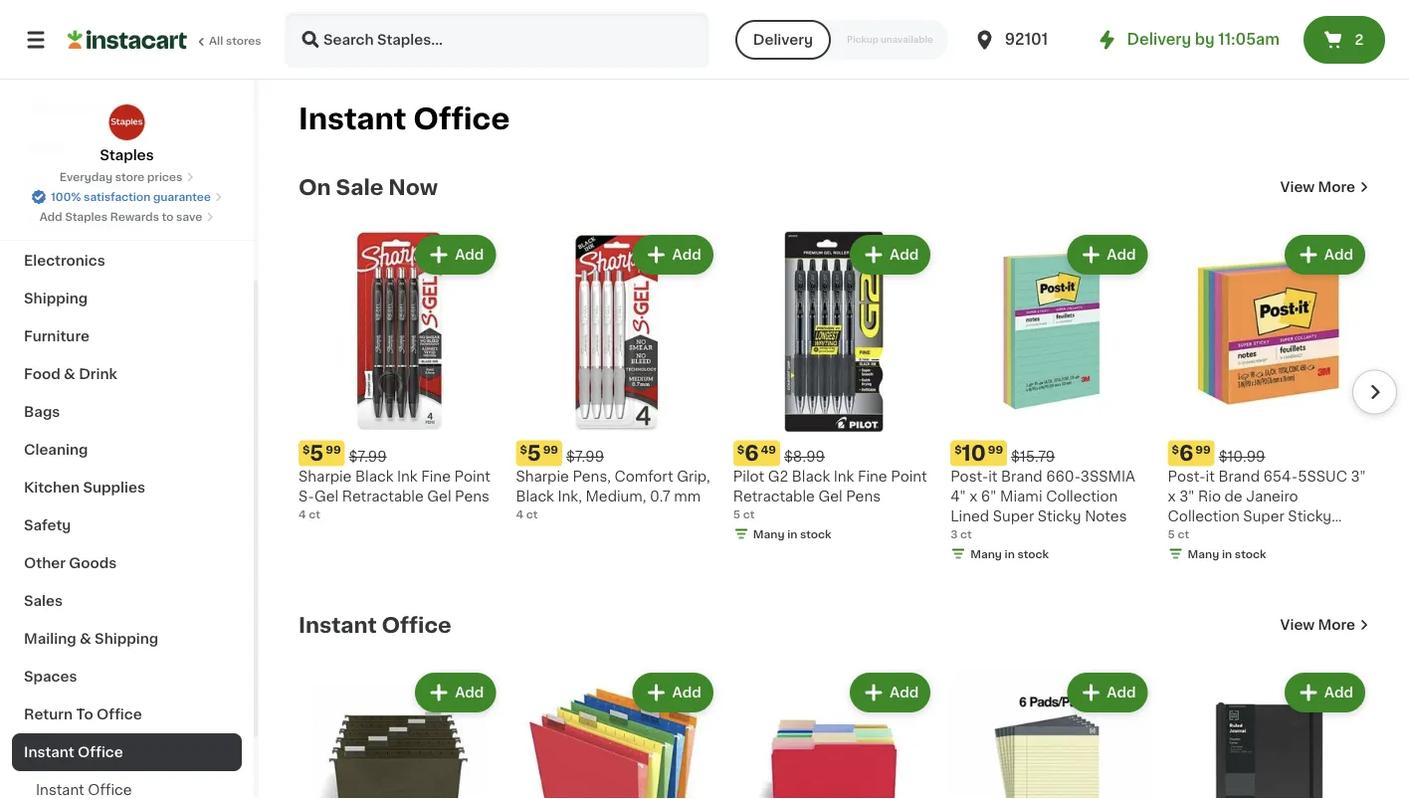 Task type: describe. For each thing, give the bounding box(es) containing it.
mailing & shipping
[[24, 632, 159, 646]]

janeiro
[[1247, 489, 1299, 503]]

stock for pens
[[800, 529, 832, 539]]

$ 6 49 $8.99 pilot g2 black ink fine point retractable gel pens 5 ct
[[734, 443, 928, 520]]

view more link for on sale now
[[1281, 177, 1370, 197]]

food & drink link
[[12, 355, 242, 393]]

add inside product group
[[1107, 248, 1137, 262]]

post- for 10
[[951, 469, 989, 483]]

2 button
[[1304, 16, 1386, 64]]

to
[[76, 708, 93, 722]]

stock for rio
[[1235, 548, 1267, 559]]

retractable inside sharpie black ink fine point s-gel retractable gel pens 4 ct
[[342, 489, 424, 503]]

delivery by 11:05am link
[[1096, 28, 1280, 52]]

Search field
[[287, 14, 708, 66]]

660-
[[1046, 469, 1081, 483]]

paper link
[[12, 128, 242, 166]]

mm
[[674, 489, 701, 503]]

delivery button
[[736, 20, 831, 60]]

11:05am
[[1219, 32, 1280, 47]]

many for lined
[[971, 548, 1002, 559]]

2 gel from the left
[[427, 489, 451, 503]]

food & drink
[[24, 367, 117, 381]]

100% satisfaction guarantee
[[51, 192, 211, 203]]

kitchen supplies link
[[12, 469, 242, 507]]

in for lined
[[1005, 548, 1015, 559]]

paper
[[24, 140, 66, 154]]

sticky inside $ 10 99 $15.79 post-it brand 660-3ssmia 4" x 6" miami collection lined super sticky notes 3 ct
[[1038, 509, 1082, 523]]

furniture
[[24, 330, 89, 343]]

5 ct
[[1168, 529, 1190, 539]]

stock for miami
[[1018, 548, 1049, 559]]

$ 10 99 $15.79 post-it brand 660-3ssmia 4" x 6" miami collection lined super sticky notes 3 ct
[[951, 443, 1136, 539]]

sales link
[[12, 582, 242, 620]]

supplies for printer supplies
[[76, 178, 138, 192]]

electronics link
[[12, 242, 242, 280]]

office inside office supplies link
[[24, 103, 69, 116]]

printer supplies
[[24, 178, 138, 192]]

everyday
[[59, 172, 113, 183]]

pens,
[[573, 469, 611, 483]]

everyday store prices
[[59, 172, 182, 183]]

school
[[24, 216, 74, 230]]

& for drink
[[64, 367, 75, 381]]

99 inside $ 10 99 $15.79 post-it brand 660-3ssmia 4" x 6" miami collection lined super sticky notes 3 ct
[[988, 444, 1004, 455]]

ink inside $ 6 49 $8.99 pilot g2 black ink fine point retractable gel pens 5 ct
[[834, 469, 855, 483]]

printer supplies link
[[12, 166, 242, 204]]

post- for 6
[[1168, 469, 1206, 483]]

kitchen
[[24, 481, 80, 495]]

ink,
[[558, 489, 582, 503]]

collection inside $ 10 99 $15.79 post-it brand 660-3ssmia 4" x 6" miami collection lined super sticky notes 3 ct
[[1046, 489, 1118, 503]]

return to office link
[[12, 696, 242, 734]]

many for janeiro
[[1188, 548, 1220, 559]]

1 horizontal spatial 3"
[[1351, 469, 1367, 483]]

x for 6
[[1168, 489, 1176, 503]]

view more for instant office
[[1281, 618, 1356, 632]]

view for instant office
[[1281, 618, 1315, 632]]

sharpie for ink,
[[516, 469, 569, 483]]

rewards
[[110, 212, 159, 223]]

sticky inside the "$ 6 99 $10.99 post-it brand 654-5ssuc 3" x 3" rio de janeiro collection super sticky notes"
[[1289, 509, 1332, 523]]

$7.99 for pens,
[[566, 449, 604, 463]]

comfort
[[615, 469, 674, 483]]

prices
[[147, 172, 182, 183]]

4"
[[951, 489, 966, 503]]

6 for pilot
[[745, 443, 759, 464]]

654-
[[1264, 469, 1298, 483]]

bags
[[24, 405, 60, 419]]

$10.99
[[1219, 449, 1266, 463]]

staples link
[[100, 104, 154, 165]]

sharpie black ink fine point s-gel retractable gel pens 4 ct
[[299, 469, 491, 520]]

it for 10
[[989, 469, 998, 483]]

kitchen supplies
[[24, 481, 145, 495]]

sale
[[336, 177, 384, 198]]

safety
[[24, 519, 71, 533]]

g2
[[768, 469, 789, 483]]

5ssuc
[[1298, 469, 1348, 483]]

other goods link
[[12, 545, 242, 582]]

$6.99 original price: $10.99 element
[[1168, 440, 1370, 466]]

to
[[162, 212, 174, 223]]

sharpie for s-
[[299, 469, 352, 483]]

2
[[1355, 33, 1364, 47]]

92101
[[1005, 32, 1049, 47]]

more for on sale now
[[1319, 180, 1356, 194]]

add staples rewards to save
[[40, 212, 202, 223]]

many in stock for ct
[[753, 529, 832, 539]]

item carousel region
[[299, 223, 1398, 581]]

supplies for kitchen supplies
[[83, 481, 145, 495]]

miami
[[1001, 489, 1043, 503]]

3ssmia
[[1081, 469, 1136, 483]]

brand for 10
[[1002, 469, 1043, 483]]

food
[[24, 367, 60, 381]]

1 99 from the left
[[326, 444, 341, 455]]

$ 5 99 for sharpie pens, comfort grip, black ink, medium, 0.7 mm
[[520, 443, 559, 464]]

more for instant office
[[1319, 618, 1356, 632]]

100%
[[51, 192, 81, 203]]

return to office
[[24, 708, 142, 722]]

view for on sale now
[[1281, 180, 1315, 194]]

safety link
[[12, 507, 242, 545]]

$ for post-it brand 654-5ssuc 3" x 3" rio de janeiro collection super sticky notes
[[1172, 444, 1180, 455]]

mailing & shipping link
[[12, 620, 242, 658]]

delivery by 11:05am
[[1128, 32, 1280, 47]]

$10.99 original price: $15.79 element
[[951, 440, 1152, 466]]

1 $ from the left
[[303, 444, 310, 455]]

supplies for school supplies
[[77, 216, 139, 230]]

lined
[[951, 509, 990, 523]]

$ for post-it brand 660-3ssmia 4" x 6" miami collection lined super sticky notes
[[955, 444, 962, 455]]

furniture link
[[12, 318, 242, 355]]

save
[[176, 212, 202, 223]]

bags link
[[12, 393, 242, 431]]

3
[[951, 529, 958, 539]]

rio
[[1199, 489, 1222, 503]]

1 vertical spatial shipping
[[95, 632, 159, 646]]

product group containing 10
[[951, 231, 1152, 566]]

by
[[1195, 32, 1215, 47]]

pilot
[[734, 469, 765, 483]]

on
[[299, 177, 331, 198]]

10
[[962, 443, 986, 464]]

grip,
[[677, 469, 711, 483]]

mailing
[[24, 632, 76, 646]]



Task type: vqa. For each thing, say whether or not it's contained in the screenshot.
View More link related to On Sale Now
yes



Task type: locate. For each thing, give the bounding box(es) containing it.
0 horizontal spatial $5.99 original price: $7.99 element
[[299, 440, 500, 466]]

sharpie up the s-
[[299, 469, 352, 483]]

$5.99 original price: $7.99 element for ink
[[299, 440, 500, 466]]

view more for on sale now
[[1281, 180, 1356, 194]]

all stores link
[[68, 12, 263, 68]]

0 horizontal spatial point
[[454, 469, 491, 483]]

0 horizontal spatial sharpie
[[299, 469, 352, 483]]

1 post- from the left
[[951, 469, 989, 483]]

other goods
[[24, 557, 117, 570]]

0 vertical spatial &
[[64, 367, 75, 381]]

0 horizontal spatial notes
[[1085, 509, 1127, 523]]

3 gel from the left
[[819, 489, 843, 503]]

sharpie inside sharpie pens, comfort grip, black ink, medium, 0.7 mm 4 ct
[[516, 469, 569, 483]]

1 horizontal spatial retractable
[[734, 489, 815, 503]]

6
[[745, 443, 759, 464], [1180, 443, 1194, 464]]

0 horizontal spatial ink
[[397, 469, 418, 483]]

1 more from the top
[[1319, 180, 1356, 194]]

$8.99
[[784, 449, 825, 463]]

all stores
[[209, 35, 261, 46]]

retractable down g2
[[734, 489, 815, 503]]

1 $7.99 from the left
[[349, 449, 387, 463]]

6 inside $ 6 49 $8.99 pilot g2 black ink fine point retractable gel pens 5 ct
[[745, 443, 759, 464]]

many in stock
[[753, 529, 832, 539], [971, 548, 1049, 559], [1188, 548, 1267, 559]]

gel inside $ 6 49 $8.99 pilot g2 black ink fine point retractable gel pens 5 ct
[[819, 489, 843, 503]]

0 vertical spatial view more
[[1281, 180, 1356, 194]]

x left rio
[[1168, 489, 1176, 503]]

supplies
[[73, 103, 135, 116], [76, 178, 138, 192], [77, 216, 139, 230], [83, 481, 145, 495]]

2 $ 5 99 from the left
[[520, 443, 559, 464]]

retractable right the s-
[[342, 489, 424, 503]]

office inside return to office link
[[97, 708, 142, 722]]

x for 10
[[970, 489, 978, 503]]

1 horizontal spatial super
[[1244, 509, 1285, 523]]

1 fine from the left
[[421, 469, 451, 483]]

1 horizontal spatial point
[[891, 469, 928, 483]]

2 ink from the left
[[834, 469, 855, 483]]

0 horizontal spatial sticky
[[1038, 509, 1082, 523]]

de
[[1225, 489, 1243, 503]]

0 horizontal spatial pens
[[455, 489, 490, 503]]

school supplies link
[[12, 204, 242, 242]]

2 sticky from the left
[[1289, 509, 1332, 523]]

4 inside sharpie black ink fine point s-gel retractable gel pens 4 ct
[[299, 509, 306, 520]]

super
[[993, 509, 1035, 523], [1244, 509, 1285, 523]]

0 horizontal spatial it
[[989, 469, 998, 483]]

ink
[[397, 469, 418, 483], [834, 469, 855, 483]]

0 horizontal spatial 6
[[745, 443, 759, 464]]

2 it from the left
[[1206, 469, 1215, 483]]

1 vertical spatial view
[[1281, 618, 1315, 632]]

1 vertical spatial more
[[1319, 618, 1356, 632]]

2 brand from the left
[[1219, 469, 1260, 483]]

1 horizontal spatial delivery
[[1128, 32, 1192, 47]]

3" right the 5ssuc
[[1351, 469, 1367, 483]]

0 horizontal spatial 4
[[299, 509, 306, 520]]

cleaning link
[[12, 431, 242, 469]]

0 horizontal spatial post-
[[951, 469, 989, 483]]

1 sharpie from the left
[[299, 469, 352, 483]]

super inside $ 10 99 $15.79 post-it brand 660-3ssmia 4" x 6" miami collection lined super sticky notes 3 ct
[[993, 509, 1035, 523]]

view more link for instant office
[[1281, 615, 1370, 635]]

add button
[[417, 237, 494, 273], [635, 237, 712, 273], [852, 237, 929, 273], [1070, 237, 1146, 273], [1287, 237, 1364, 273], [417, 675, 494, 711], [635, 675, 712, 711], [852, 675, 929, 711], [1070, 675, 1146, 711], [1287, 675, 1364, 711]]

fine
[[421, 469, 451, 483], [858, 469, 888, 483]]

super inside the "$ 6 99 $10.99 post-it brand 654-5ssuc 3" x 3" rio de janeiro collection super sticky notes"
[[1244, 509, 1285, 523]]

add
[[40, 212, 62, 223], [455, 248, 484, 262], [673, 248, 702, 262], [890, 248, 919, 262], [1107, 248, 1137, 262], [1325, 248, 1354, 262], [455, 686, 484, 700], [673, 686, 702, 700], [890, 686, 919, 700], [1107, 686, 1137, 700], [1325, 686, 1354, 700]]

delivery for delivery
[[753, 33, 813, 47]]

$
[[303, 444, 310, 455], [520, 444, 527, 455], [738, 444, 745, 455], [955, 444, 962, 455], [1172, 444, 1180, 455]]

1 vertical spatial notes
[[1168, 529, 1211, 543]]

ct inside $ 10 99 $15.79 post-it brand 660-3ssmia 4" x 6" miami collection lined super sticky notes 3 ct
[[961, 529, 972, 539]]

post- up rio
[[1168, 469, 1206, 483]]

ink inside sharpie black ink fine point s-gel retractable gel pens 4 ct
[[397, 469, 418, 483]]

1 horizontal spatial collection
[[1168, 509, 1240, 523]]

1 ink from the left
[[397, 469, 418, 483]]

collection down rio
[[1168, 509, 1240, 523]]

$5.99 original price: $7.99 element up pens,
[[516, 440, 718, 466]]

2 $ from the left
[[520, 444, 527, 455]]

1 horizontal spatial 4
[[516, 509, 524, 520]]

it up 6"
[[989, 469, 998, 483]]

in for janeiro
[[1222, 548, 1233, 559]]

2 99 from the left
[[543, 444, 559, 455]]

$ 5 99 for sharpie black ink fine point s-gel retractable gel pens
[[303, 443, 341, 464]]

$ 5 99
[[303, 443, 341, 464], [520, 443, 559, 464]]

6 for post-
[[1180, 443, 1194, 464]]

1 horizontal spatial ink
[[834, 469, 855, 483]]

printer
[[24, 178, 73, 192]]

staples up everyday store prices link at top
[[100, 148, 154, 162]]

1 x from the left
[[970, 489, 978, 503]]

1 sticky from the left
[[1038, 509, 1082, 523]]

black inside sharpie pens, comfort grip, black ink, medium, 0.7 mm 4 ct
[[516, 489, 554, 503]]

1 vertical spatial view more
[[1281, 618, 1356, 632]]

many for ct
[[753, 529, 785, 539]]

in down "de"
[[1222, 548, 1233, 559]]

0 horizontal spatial black
[[355, 469, 394, 483]]

product group
[[299, 231, 500, 522], [516, 231, 718, 522], [734, 231, 935, 546], [951, 231, 1152, 566], [1168, 231, 1370, 566], [299, 669, 500, 799], [516, 669, 718, 799], [734, 669, 935, 799], [951, 669, 1152, 799], [1168, 669, 1370, 799]]

0 horizontal spatial delivery
[[753, 33, 813, 47]]

1 vertical spatial collection
[[1168, 509, 1240, 523]]

notes inside $ 10 99 $15.79 post-it brand 660-3ssmia 4" x 6" miami collection lined super sticky notes 3 ct
[[1085, 509, 1127, 523]]

in down g2
[[788, 529, 798, 539]]

staples logo image
[[108, 104, 146, 141]]

5 inside $ 6 49 $8.99 pilot g2 black ink fine point retractable gel pens 5 ct
[[734, 509, 741, 520]]

2 $7.99 from the left
[[566, 449, 604, 463]]

black inside sharpie black ink fine point s-gel retractable gel pens 4 ct
[[355, 469, 394, 483]]

office supplies
[[24, 103, 135, 116]]

0 vertical spatial view
[[1281, 180, 1315, 194]]

0 horizontal spatial gel
[[314, 489, 339, 503]]

black
[[355, 469, 394, 483], [792, 469, 830, 483], [516, 489, 554, 503]]

sharpie pens, comfort grip, black ink, medium, 0.7 mm 4 ct
[[516, 469, 711, 520]]

many in stock for lined
[[971, 548, 1049, 559]]

0 vertical spatial staples
[[100, 148, 154, 162]]

notes
[[1085, 509, 1127, 523], [1168, 529, 1211, 543]]

retractable inside $ 6 49 $8.99 pilot g2 black ink fine point retractable gel pens 5 ct
[[734, 489, 815, 503]]

4 99 from the left
[[1196, 444, 1211, 455]]

$ inside the "$ 6 99 $10.99 post-it brand 654-5ssuc 3" x 3" rio de janeiro collection super sticky notes"
[[1172, 444, 1180, 455]]

1 horizontal spatial x
[[1168, 489, 1176, 503]]

delivery
[[1128, 32, 1192, 47], [753, 33, 813, 47]]

2 horizontal spatial in
[[1222, 548, 1233, 559]]

1 view from the top
[[1281, 180, 1315, 194]]

2 x from the left
[[1168, 489, 1176, 503]]

electronics
[[24, 254, 105, 268]]

supplies for office supplies
[[73, 103, 135, 116]]

$7.99 for black
[[349, 449, 387, 463]]

many down g2
[[753, 529, 785, 539]]

fine inside sharpie black ink fine point s-gel retractable gel pens 4 ct
[[421, 469, 451, 483]]

2 4 from the left
[[516, 509, 524, 520]]

spaces link
[[12, 658, 242, 696]]

2 horizontal spatial many in stock
[[1188, 548, 1267, 559]]

0 horizontal spatial in
[[788, 529, 798, 539]]

shipping up spaces link at bottom
[[95, 632, 159, 646]]

2 point from the left
[[891, 469, 928, 483]]

notes inside the "$ 6 99 $10.99 post-it brand 654-5ssuc 3" x 3" rio de janeiro collection super sticky notes"
[[1168, 529, 1211, 543]]

1 horizontal spatial many in stock
[[971, 548, 1049, 559]]

fine inside $ 6 49 $8.99 pilot g2 black ink fine point retractable gel pens 5 ct
[[858, 469, 888, 483]]

5 $ from the left
[[1172, 444, 1180, 455]]

0 horizontal spatial x
[[970, 489, 978, 503]]

it inside the "$ 6 99 $10.99 post-it brand 654-5ssuc 3" x 3" rio de janeiro collection super sticky notes"
[[1206, 469, 1215, 483]]

$ inside $ 6 49 $8.99 pilot g2 black ink fine point retractable gel pens 5 ct
[[738, 444, 745, 455]]

on sale now link
[[299, 175, 438, 199]]

0 horizontal spatial shipping
[[24, 292, 88, 306]]

point inside $ 6 49 $8.99 pilot g2 black ink fine point retractable gel pens 5 ct
[[891, 469, 928, 483]]

delivery for delivery by 11:05am
[[1128, 32, 1192, 47]]

view more link
[[1281, 177, 1370, 197], [1281, 615, 1370, 635]]

99 up ink,
[[543, 444, 559, 455]]

it for 6
[[1206, 469, 1215, 483]]

store
[[115, 172, 145, 183]]

super down miami
[[993, 509, 1035, 523]]

1 horizontal spatial sticky
[[1289, 509, 1332, 523]]

99 up sharpie black ink fine point s-gel retractable gel pens 4 ct
[[326, 444, 341, 455]]

49
[[761, 444, 776, 455]]

pens
[[455, 489, 490, 503], [846, 489, 881, 503]]

brand inside $ 10 99 $15.79 post-it brand 660-3ssmia 4" x 6" miami collection lined super sticky notes 3 ct
[[1002, 469, 1043, 483]]

many in stock down lined
[[971, 548, 1049, 559]]

1 horizontal spatial post-
[[1168, 469, 1206, 483]]

brand down $10.99 at the bottom right of page
[[1219, 469, 1260, 483]]

now
[[389, 177, 438, 198]]

post- inside the "$ 6 99 $10.99 post-it brand 654-5ssuc 3" x 3" rio de janeiro collection super sticky notes"
[[1168, 469, 1206, 483]]

3" left rio
[[1180, 489, 1195, 503]]

sales
[[24, 594, 63, 608]]

4 inside sharpie pens, comfort grip, black ink, medium, 0.7 mm 4 ct
[[516, 509, 524, 520]]

1 view more from the top
[[1281, 180, 1356, 194]]

3 99 from the left
[[988, 444, 1004, 455]]

$5.99 original price: $7.99 element for comfort
[[516, 440, 718, 466]]

many inside product group
[[971, 548, 1002, 559]]

& right mailing
[[80, 632, 91, 646]]

99 left $10.99 at the bottom right of page
[[1196, 444, 1211, 455]]

0 horizontal spatial &
[[64, 367, 75, 381]]

&
[[64, 367, 75, 381], [80, 632, 91, 646]]

1 horizontal spatial $ 5 99
[[520, 443, 559, 464]]

& for shipping
[[80, 632, 91, 646]]

goods
[[69, 557, 117, 570]]

92101 button
[[973, 12, 1093, 68]]

stores
[[226, 35, 261, 46]]

1 horizontal spatial fine
[[858, 469, 888, 483]]

stock inside product group
[[1018, 548, 1049, 559]]

x inside $ 10 99 $15.79 post-it brand 660-3ssmia 4" x 6" miami collection lined super sticky notes 3 ct
[[970, 489, 978, 503]]

0 horizontal spatial collection
[[1046, 489, 1118, 503]]

1 super from the left
[[993, 509, 1035, 523]]

x right 4"
[[970, 489, 978, 503]]

1 horizontal spatial black
[[516, 489, 554, 503]]

6 left 49
[[745, 443, 759, 464]]

office supplies link
[[12, 91, 242, 128]]

brand up miami
[[1002, 469, 1043, 483]]

1 horizontal spatial brand
[[1219, 469, 1260, 483]]

pens left ink,
[[455, 489, 490, 503]]

1 vertical spatial view more link
[[1281, 615, 1370, 635]]

0 horizontal spatial $7.99
[[349, 449, 387, 463]]

2 view more link from the top
[[1281, 615, 1370, 635]]

in down miami
[[1005, 548, 1015, 559]]

0 horizontal spatial 3"
[[1180, 489, 1195, 503]]

sticky down the 5ssuc
[[1289, 509, 1332, 523]]

1 point from the left
[[454, 469, 491, 483]]

1 view more link from the top
[[1281, 177, 1370, 197]]

1 horizontal spatial shipping
[[95, 632, 159, 646]]

1 horizontal spatial pens
[[846, 489, 881, 503]]

2 view more from the top
[[1281, 618, 1356, 632]]

everyday store prices link
[[59, 169, 194, 185]]

staples down 100% on the top left
[[65, 212, 108, 223]]

6"
[[981, 489, 997, 503]]

2 6 from the left
[[1180, 443, 1194, 464]]

add staples rewards to save link
[[40, 209, 214, 225]]

0 horizontal spatial brand
[[1002, 469, 1043, 483]]

1 retractable from the left
[[342, 489, 424, 503]]

2 view from the top
[[1281, 618, 1315, 632]]

sticky down "660-"
[[1038, 509, 1082, 523]]

2 pens from the left
[[846, 489, 881, 503]]

medium,
[[586, 489, 647, 503]]

many in stock down g2
[[753, 529, 832, 539]]

stock down miami
[[1018, 548, 1049, 559]]

instant office
[[299, 105, 510, 133], [299, 615, 452, 636], [24, 746, 123, 760], [36, 783, 132, 797]]

black inside $ 6 49 $8.99 pilot g2 black ink fine point retractable gel pens 5 ct
[[792, 469, 830, 483]]

shipping link
[[12, 280, 242, 318]]

sharpie up ink,
[[516, 469, 569, 483]]

99 right 10
[[988, 444, 1004, 455]]

1 it from the left
[[989, 469, 998, 483]]

collection
[[1046, 489, 1118, 503], [1168, 509, 1240, 523]]

1 4 from the left
[[299, 509, 306, 520]]

1 horizontal spatial stock
[[1018, 548, 1049, 559]]

0 horizontal spatial many in stock
[[753, 529, 832, 539]]

1 $5.99 original price: $7.99 element from the left
[[299, 440, 500, 466]]

it
[[989, 469, 998, 483], [1206, 469, 1215, 483]]

1 brand from the left
[[1002, 469, 1043, 483]]

pens inside sharpie black ink fine point s-gel retractable gel pens 4 ct
[[455, 489, 490, 503]]

2 horizontal spatial gel
[[819, 489, 843, 503]]

ct inside $ 6 49 $8.99 pilot g2 black ink fine point retractable gel pens 5 ct
[[743, 509, 755, 520]]

it inside $ 10 99 $15.79 post-it brand 660-3ssmia 4" x 6" miami collection lined super sticky notes 3 ct
[[989, 469, 998, 483]]

post- inside $ 10 99 $15.79 post-it brand 660-3ssmia 4" x 6" miami collection lined super sticky notes 3 ct
[[951, 469, 989, 483]]

0 horizontal spatial many
[[753, 529, 785, 539]]

1 horizontal spatial $7.99
[[566, 449, 604, 463]]

& right food
[[64, 367, 75, 381]]

2 post- from the left
[[1168, 469, 1206, 483]]

1 horizontal spatial $5.99 original price: $7.99 element
[[516, 440, 718, 466]]

2 horizontal spatial black
[[792, 469, 830, 483]]

1 pens from the left
[[455, 489, 490, 503]]

satisfaction
[[84, 192, 151, 203]]

pens inside $ 6 49 $8.99 pilot g2 black ink fine point retractable gel pens 5 ct
[[846, 489, 881, 503]]

2 more from the top
[[1319, 618, 1356, 632]]

it up rio
[[1206, 469, 1215, 483]]

2 retractable from the left
[[734, 489, 815, 503]]

6 left $10.99 at the bottom right of page
[[1180, 443, 1194, 464]]

view more
[[1281, 180, 1356, 194], [1281, 618, 1356, 632]]

super down janeiro on the bottom of page
[[1244, 509, 1285, 523]]

99 inside the "$ 6 99 $10.99 post-it brand 654-5ssuc 3" x 3" rio de janeiro collection super sticky notes"
[[1196, 444, 1211, 455]]

many
[[753, 529, 785, 539], [971, 548, 1002, 559], [1188, 548, 1220, 559]]

2 $5.99 original price: $7.99 element from the left
[[516, 440, 718, 466]]

service type group
[[736, 20, 949, 60]]

$ 5 99 up ink,
[[520, 443, 559, 464]]

guarantee
[[153, 192, 211, 203]]

1 horizontal spatial 6
[[1180, 443, 1194, 464]]

5
[[310, 443, 324, 464], [527, 443, 541, 464], [734, 509, 741, 520], [1168, 529, 1176, 539]]

1 vertical spatial staples
[[65, 212, 108, 223]]

1 horizontal spatial notes
[[1168, 529, 1211, 543]]

6 inside the "$ 6 99 $10.99 post-it brand 654-5ssuc 3" x 3" rio de janeiro collection super sticky notes"
[[1180, 443, 1194, 464]]

1 vertical spatial &
[[80, 632, 91, 646]]

brand inside the "$ 6 99 $10.99 post-it brand 654-5ssuc 3" x 3" rio de janeiro collection super sticky notes"
[[1219, 469, 1260, 483]]

instacart logo image
[[68, 28, 187, 52]]

brand for 6
[[1219, 469, 1260, 483]]

notes down 3ssmia
[[1085, 509, 1127, 523]]

99
[[326, 444, 341, 455], [543, 444, 559, 455], [988, 444, 1004, 455], [1196, 444, 1211, 455]]

sharpie inside sharpie black ink fine point s-gel retractable gel pens 4 ct
[[299, 469, 352, 483]]

ct inside sharpie black ink fine point s-gel retractable gel pens 4 ct
[[309, 509, 320, 520]]

$7.99 up pens,
[[566, 449, 604, 463]]

1 horizontal spatial gel
[[427, 489, 451, 503]]

3 $ from the left
[[738, 444, 745, 455]]

None search field
[[285, 12, 710, 68]]

2 super from the left
[[1244, 509, 1285, 523]]

0 vertical spatial collection
[[1046, 489, 1118, 503]]

$ for pilot g2 black ink fine point retractable gel pens
[[738, 444, 745, 455]]

shipping
[[24, 292, 88, 306], [95, 632, 159, 646]]

0 vertical spatial more
[[1319, 180, 1356, 194]]

0 vertical spatial shipping
[[24, 292, 88, 306]]

2 horizontal spatial many
[[1188, 548, 1220, 559]]

many in stock down 5 ct
[[1188, 548, 1267, 559]]

return
[[24, 708, 73, 722]]

100% satisfaction guarantee button
[[31, 185, 223, 205]]

1 horizontal spatial it
[[1206, 469, 1215, 483]]

$ 6 99 $10.99 post-it brand 654-5ssuc 3" x 3" rio de janeiro collection super sticky notes
[[1168, 443, 1367, 543]]

office
[[24, 103, 69, 116], [413, 105, 510, 133], [382, 615, 452, 636], [97, 708, 142, 722], [78, 746, 123, 760], [88, 783, 132, 797]]

1 vertical spatial 3"
[[1180, 489, 1195, 503]]

instant
[[299, 105, 407, 133], [299, 615, 377, 636], [24, 746, 74, 760], [36, 783, 84, 797]]

delivery inside delivery by 11:05am link
[[1128, 32, 1192, 47]]

1 horizontal spatial in
[[1005, 548, 1015, 559]]

in for ct
[[788, 529, 798, 539]]

delivery inside delivery button
[[753, 33, 813, 47]]

0 vertical spatial 3"
[[1351, 469, 1367, 483]]

many down 5 ct
[[1188, 548, 1220, 559]]

x inside the "$ 6 99 $10.99 post-it brand 654-5ssuc 3" x 3" rio de janeiro collection super sticky notes"
[[1168, 489, 1176, 503]]

post- up 4"
[[951, 469, 989, 483]]

0 horizontal spatial stock
[[800, 529, 832, 539]]

drink
[[79, 367, 117, 381]]

0 vertical spatial notes
[[1085, 509, 1127, 523]]

all
[[209, 35, 223, 46]]

$ 5 99 up the s-
[[303, 443, 341, 464]]

on sale now
[[299, 177, 438, 198]]

more
[[1319, 180, 1356, 194], [1319, 618, 1356, 632]]

0 horizontal spatial fine
[[421, 469, 451, 483]]

$6.49 original price: $8.99 element
[[734, 440, 935, 466]]

collection down "660-"
[[1046, 489, 1118, 503]]

1 $ 5 99 from the left
[[303, 443, 341, 464]]

2 horizontal spatial stock
[[1235, 548, 1267, 559]]

4 $ from the left
[[955, 444, 962, 455]]

$5.99 original price: $7.99 element up sharpie black ink fine point s-gel retractable gel pens 4 ct
[[299, 440, 500, 466]]

stock down "de"
[[1235, 548, 1267, 559]]

stock down $ 6 49 $8.99 pilot g2 black ink fine point retractable gel pens 5 ct
[[800, 529, 832, 539]]

$ inside $ 10 99 $15.79 post-it brand 660-3ssmia 4" x 6" miami collection lined super sticky notes 3 ct
[[955, 444, 962, 455]]

pens down the $6.49 original price: $8.99 element
[[846, 489, 881, 503]]

1 6 from the left
[[745, 443, 759, 464]]

1 horizontal spatial sharpie
[[516, 469, 569, 483]]

many down lined
[[971, 548, 1002, 559]]

point
[[454, 469, 491, 483], [891, 469, 928, 483]]

1 horizontal spatial many
[[971, 548, 1002, 559]]

point inside sharpie black ink fine point s-gel retractable gel pens 4 ct
[[454, 469, 491, 483]]

notes down rio
[[1168, 529, 1211, 543]]

view
[[1281, 180, 1315, 194], [1281, 618, 1315, 632]]

ct inside sharpie pens, comfort grip, black ink, medium, 0.7 mm 4 ct
[[526, 509, 538, 520]]

many in stock for janeiro
[[1188, 548, 1267, 559]]

4
[[299, 509, 306, 520], [516, 509, 524, 520]]

collection inside the "$ 6 99 $10.99 post-it brand 654-5ssuc 3" x 3" rio de janeiro collection super sticky notes"
[[1168, 509, 1240, 523]]

0 horizontal spatial retractable
[[342, 489, 424, 503]]

$7.99 up sharpie black ink fine point s-gel retractable gel pens 4 ct
[[349, 449, 387, 463]]

$5.99 original price: $7.99 element
[[299, 440, 500, 466], [516, 440, 718, 466]]

0 horizontal spatial super
[[993, 509, 1035, 523]]

school supplies
[[24, 216, 139, 230]]

2 sharpie from the left
[[516, 469, 569, 483]]

0 horizontal spatial $ 5 99
[[303, 443, 341, 464]]

2 fine from the left
[[858, 469, 888, 483]]

shipping up the furniture
[[24, 292, 88, 306]]

0 vertical spatial view more link
[[1281, 177, 1370, 197]]

1 gel from the left
[[314, 489, 339, 503]]

in
[[788, 529, 798, 539], [1005, 548, 1015, 559], [1222, 548, 1233, 559]]

1 horizontal spatial &
[[80, 632, 91, 646]]

$15.79
[[1012, 449, 1056, 463]]



